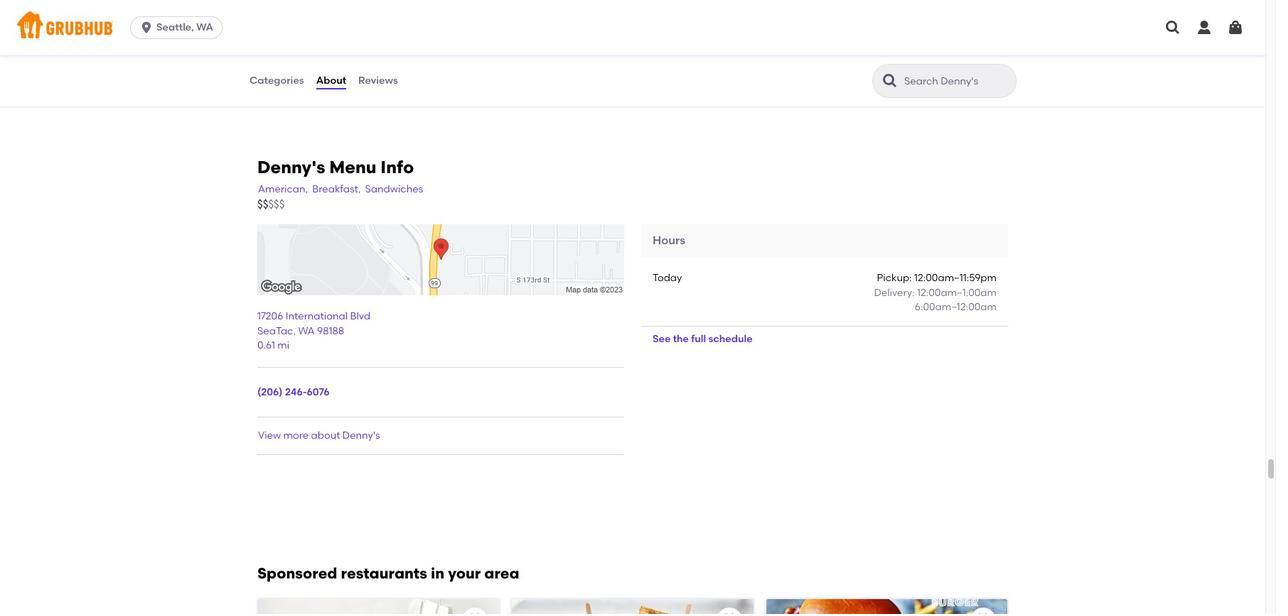 Task type: vqa. For each thing, say whether or not it's contained in the screenshot.
the seattle, wa
yes



Task type: locate. For each thing, give the bounding box(es) containing it.
sponsored restaurants in your area
[[257, 565, 519, 583]]

$$
[[257, 198, 268, 211]]

save this restaurant button
[[462, 609, 488, 615], [716, 609, 742, 615], [970, 609, 996, 615]]

in
[[431, 565, 444, 583]]

seatac
[[257, 325, 293, 337]]

6076
[[307, 387, 330, 399]]

2 save this restaurant button from the left
[[716, 609, 742, 615]]

about
[[311, 430, 340, 442]]

restaurants
[[341, 565, 427, 583]]

today
[[653, 273, 682, 285]]

save this restaurant image
[[467, 613, 484, 615], [721, 613, 738, 615], [975, 613, 992, 615]]

blvd
[[350, 311, 370, 323]]

2 horizontal spatial save this restaurant button
[[970, 609, 996, 615]]

98188
[[317, 325, 344, 337]]

delivery:
[[874, 287, 915, 299]]

0.61
[[257, 340, 275, 352]]

1 horizontal spatial save this restaurant image
[[721, 613, 738, 615]]

0 vertical spatial denny's
[[257, 157, 325, 177]]

save this restaurant button for jony's breakfast & lunch restaurant logo
[[970, 609, 996, 615]]

wa right the ,
[[298, 325, 315, 337]]

denny's right about
[[343, 430, 380, 442]]

0 horizontal spatial denny's
[[257, 157, 325, 177]]

1 horizontal spatial wa
[[298, 325, 315, 337]]

info
[[381, 157, 414, 177]]

view more about denny's
[[258, 430, 380, 442]]

save this restaurant image for the save this restaurant button corresponding to 'joe's deli logo'
[[721, 613, 738, 615]]

svg image
[[1164, 19, 1181, 36], [1196, 19, 1213, 36], [139, 21, 154, 35]]

6:00am–12:00am
[[915, 301, 997, 314]]

view
[[258, 430, 281, 442]]

2 horizontal spatial save this restaurant image
[[975, 613, 992, 615]]

246-
[[285, 387, 307, 399]]

12:00am–1:00am
[[917, 287, 997, 299]]

see the full schedule button
[[641, 327, 764, 353]]

wa
[[196, 21, 213, 33], [298, 325, 315, 337]]

denny's
[[257, 157, 325, 177], [343, 430, 380, 442]]

save this restaurant button for 'joe's deli logo'
[[716, 609, 742, 615]]

2 save this restaurant image from the left
[[721, 613, 738, 615]]

hours
[[653, 234, 685, 247]]

1 horizontal spatial svg image
[[1164, 19, 1181, 36]]

wa inside seattle, wa button
[[196, 21, 213, 33]]

reviews
[[358, 75, 398, 87]]

0 horizontal spatial svg image
[[139, 21, 154, 35]]

0 horizontal spatial wa
[[196, 21, 213, 33]]

1 save this restaurant button from the left
[[462, 609, 488, 615]]

3 save this restaurant button from the left
[[970, 609, 996, 615]]

denny's  menu info
[[257, 157, 414, 177]]

categories button
[[249, 55, 305, 107]]

save this restaurant button for ihop logo
[[462, 609, 488, 615]]

menu
[[329, 157, 376, 177]]

0 vertical spatial wa
[[196, 21, 213, 33]]

seattle, wa
[[156, 21, 213, 33]]

the
[[673, 334, 689, 346]]

full
[[691, 334, 706, 346]]

denny's up the american,
[[257, 157, 325, 177]]

1 vertical spatial wa
[[298, 325, 315, 337]]

1 save this restaurant image from the left
[[467, 613, 484, 615]]

wa right seattle,
[[196, 21, 213, 33]]

0 horizontal spatial save this restaurant button
[[462, 609, 488, 615]]

0 horizontal spatial save this restaurant image
[[467, 613, 484, 615]]

mi
[[277, 340, 289, 352]]

1 horizontal spatial denny's
[[343, 430, 380, 442]]

sponsored
[[257, 565, 337, 583]]

international
[[286, 311, 348, 323]]

1 horizontal spatial save this restaurant button
[[716, 609, 742, 615]]

3 save this restaurant image from the left
[[975, 613, 992, 615]]

2 horizontal spatial svg image
[[1196, 19, 1213, 36]]



Task type: describe. For each thing, give the bounding box(es) containing it.
reviews button
[[358, 55, 399, 107]]

wa inside "17206 international blvd seatac , wa 98188 0.61 mi"
[[298, 325, 315, 337]]

sandwiches
[[365, 183, 423, 195]]

about
[[316, 75, 346, 87]]

about button
[[315, 55, 347, 107]]

,
[[293, 325, 296, 337]]

save this restaurant image for ihop logo's the save this restaurant button
[[467, 613, 484, 615]]

area
[[484, 565, 519, 583]]

joe's deli logo image
[[512, 600, 753, 615]]

breakfast,
[[312, 183, 361, 195]]

your
[[448, 565, 481, 583]]

pickup: 12:00am–11:59pm delivery: 12:00am–1:00am 6:00am–12:00am
[[874, 273, 997, 314]]

see the full schedule
[[653, 334, 752, 346]]

1 vertical spatial denny's
[[343, 430, 380, 442]]

search icon image
[[881, 73, 899, 90]]

american, breakfast, sandwiches
[[258, 183, 423, 195]]

Search Denny's  search field
[[903, 75, 1012, 88]]

(206) 246-6076 button
[[257, 386, 330, 400]]

(206) 246-6076
[[257, 387, 330, 399]]

17206 international blvd seatac , wa 98188 0.61 mi
[[257, 311, 370, 352]]

svg image inside seattle, wa button
[[139, 21, 154, 35]]

(206)
[[257, 387, 283, 399]]

save this restaurant image for the save this restaurant button for jony's breakfast & lunch restaurant logo
[[975, 613, 992, 615]]

main navigation navigation
[[0, 0, 1265, 55]]

oreo shake pack image
[[586, 0, 692, 59]]

breakfast, button
[[312, 182, 361, 198]]

schedule
[[708, 334, 752, 346]]

17206
[[257, 311, 283, 323]]

jony's breakfast & lunch restaurant logo image
[[766, 600, 1007, 615]]

categories
[[250, 75, 304, 87]]

seattle, wa button
[[130, 16, 228, 39]]

12:00am–11:59pm
[[914, 273, 997, 285]]

seattle,
[[156, 21, 194, 33]]

american,
[[258, 183, 308, 195]]

svg image
[[1227, 19, 1244, 36]]

see
[[653, 334, 671, 346]]

pickup:
[[877, 273, 912, 285]]

ihop logo image
[[258, 600, 499, 615]]

more
[[283, 430, 309, 442]]

sandwiches button
[[364, 182, 424, 198]]

$$$$$
[[257, 198, 285, 211]]

american, button
[[257, 182, 309, 198]]



